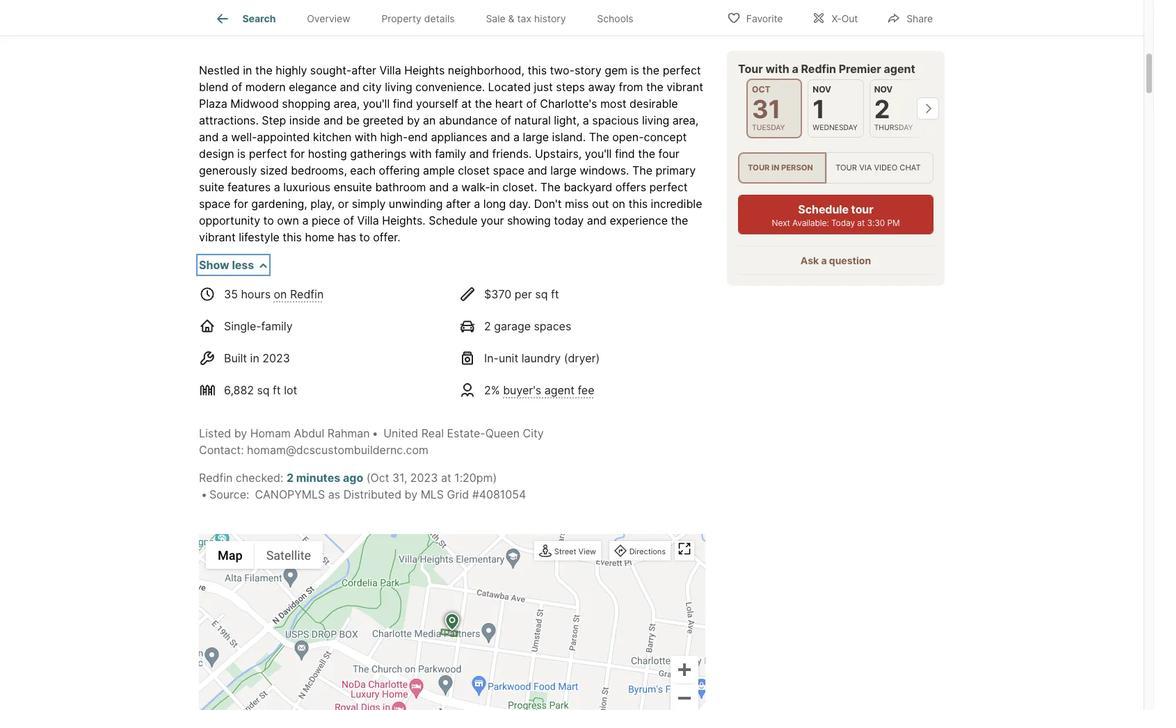 Task type: describe. For each thing, give the bounding box(es) containing it.
family inside nestled in the highly sought-after villa heights neighborhood, this two-story gem is the perfect blend of modern elegance and city living convenience. located just steps away from the vibrant plaza midwood shopping area, you'll find yourself at the heart of charlotte's most desirable attractions. step inside and be greeted by an abundance of natural light, a spacious living area, and a well-appointed kitchen with high-end appliances and a large island. the open-concept design is perfect for hosting gatherings with family and friends. upstairs, you'll find the four generously sized bedrooms, each offering ample closet space and large windows. the primary suite features a luxurious ensuite bathroom and a walk-in closet. the backyard offers perfect space for gardening, play, or simply unwinding after a long day. don't miss out on this incredible opportunity to own a piece of villa heights. schedule your showing today and experience the vibrant lifestyle this home has to offer.
[[435, 147, 466, 161]]

less
[[232, 258, 254, 272]]

1 vertical spatial after
[[446, 197, 471, 211]]

question
[[829, 254, 871, 266]]

and up kitchen
[[324, 114, 343, 128]]

closet
[[458, 164, 490, 178]]

pm
[[888, 217, 900, 228]]

by inside nestled in the highly sought-after villa heights neighborhood, this two-story gem is the perfect blend of modern elegance and city living convenience. located just steps away from the vibrant plaza midwood shopping area, you'll find yourself at the heart of charlotte's most desirable attractions. step inside and be greeted by an abundance of natural light, a spacious living area, and a well-appointed kitchen with high-end appliances and a large island. the open-concept design is perfect for hosting gatherings with family and friends. upstairs, you'll find the four generously sized bedrooms, each offering ample closet space and large windows. the primary suite features a luxurious ensuite bathroom and a walk-in closet. the backyard offers perfect space for gardening, play, or simply unwinding after a long day. don't miss out on this incredible opportunity to own a piece of villa heights. schedule your showing today and experience the vibrant lifestyle this home has to offer.
[[407, 114, 420, 128]]

buyer's
[[503, 384, 542, 398]]

yourself
[[416, 97, 458, 111]]

satellite
[[266, 548, 311, 563]]

0 vertical spatial agent
[[884, 61, 916, 75]]

0 horizontal spatial large
[[523, 130, 549, 144]]

1 horizontal spatial area,
[[673, 114, 699, 128]]

in for the
[[243, 64, 252, 78]]

tab list containing search
[[199, 0, 660, 35]]

and up "closet." on the top left of page
[[528, 164, 548, 178]]

4081054
[[479, 488, 526, 502]]

0 horizontal spatial 2023
[[263, 352, 290, 366]]

0 vertical spatial living
[[385, 80, 412, 94]]

1 vertical spatial large
[[551, 164, 577, 178]]

greeted
[[363, 114, 404, 128]]

minutes
[[296, 471, 340, 485]]

at inside nestled in the highly sought-after villa heights neighborhood, this two-story gem is the perfect blend of modern elegance and city living convenience. located just steps away from the vibrant plaza midwood shopping area, you'll find yourself at the heart of charlotte's most desirable attractions. step inside and be greeted by an abundance of natural light, a spacious living area, and a well-appointed kitchen with high-end appliances and a large island. the open-concept design is perfect for hosting gatherings with family and friends. upstairs, you'll find the four generously sized bedrooms, each offering ample closet space and large windows. the primary suite features a luxurious ensuite bathroom and a walk-in closet. the backyard offers perfect space for gardening, play, or simply unwinding after a long day. don't miss out on this incredible opportunity to own a piece of villa heights. schedule your showing today and experience the vibrant lifestyle this home has to offer.
[[462, 97, 472, 111]]

miss
[[565, 197, 589, 211]]

in for person
[[772, 162, 780, 172]]

property details tab
[[366, 2, 470, 35]]

play,
[[311, 197, 335, 211]]

1 vertical spatial to
[[359, 231, 370, 245]]

the down incredible
[[671, 214, 688, 228]]

1 vertical spatial the
[[633, 164, 653, 178]]

tour
[[851, 202, 874, 216]]

property
[[382, 13, 422, 25]]

gatherings
[[350, 147, 406, 161]]

opportunity
[[199, 214, 260, 228]]

light,
[[554, 114, 580, 128]]

view
[[579, 547, 596, 557]]

primary
[[656, 164, 696, 178]]

garage
[[494, 320, 531, 334]]

shopping
[[282, 97, 331, 111]]

contact:
[[199, 444, 244, 457]]

home inside nestled in the highly sought-after villa heights neighborhood, this two-story gem is the perfect blend of modern elegance and city living convenience. located just steps away from the vibrant plaza midwood shopping area, you'll find yourself at the heart of charlotte's most desirable attractions. step inside and be greeted by an abundance of natural light, a spacious living area, and a well-appointed kitchen with high-end appliances and a large island. the open-concept design is perfect for hosting gatherings with family and friends. upstairs, you'll find the four generously sized bedrooms, each offering ample closet space and large windows. the primary suite features a luxurious ensuite bathroom and a walk-in closet. the backyard offers perfect space for gardening, play, or simply unwinding after a long day. don't miss out on this incredible opportunity to own a piece of villa heights. schedule your showing today and experience the vibrant lifestyle this home has to offer.
[[305, 231, 334, 245]]

x-
[[832, 12, 842, 24]]

and up friends.
[[491, 130, 510, 144]]

each
[[350, 164, 376, 178]]

1
[[813, 93, 825, 124]]

0 vertical spatial vibrant
[[667, 80, 704, 94]]

next image
[[917, 97, 939, 119]]

1 vertical spatial for
[[234, 197, 248, 211]]

on redfin link
[[274, 288, 324, 302]]

2 horizontal spatial with
[[766, 61, 790, 75]]

and left city
[[340, 80, 360, 94]]

tour for tour via video chat
[[836, 162, 857, 172]]

at inside redfin checked: 2 minutes ago (oct 31, 2023 at 1:20pm) • source: canopymls as distributed by mls grid # 4081054
[[441, 471, 451, 485]]

menu bar containing map
[[206, 542, 323, 570]]

wednesday
[[813, 122, 858, 132]]

1 vertical spatial with
[[355, 130, 377, 144]]

0 vertical spatial •
[[372, 427, 378, 441]]

listed by homam abdul rahman • united real estate-queen city
[[199, 427, 544, 441]]

0 vertical spatial home
[[284, 20, 328, 39]]

don't
[[534, 197, 562, 211]]

0 horizontal spatial find
[[393, 97, 413, 111]]

appliances
[[431, 130, 488, 144]]

tour for tour in person
[[748, 162, 770, 172]]

city
[[363, 80, 382, 94]]

1 vertical spatial family
[[261, 320, 293, 334]]

offering
[[379, 164, 420, 178]]

per
[[515, 288, 532, 302]]

street
[[554, 547, 577, 557]]

1:20pm)
[[455, 471, 497, 485]]

of up "has"
[[343, 214, 354, 228]]

0 horizontal spatial to
[[263, 214, 274, 228]]

31,
[[392, 471, 407, 485]]

sale & tax history
[[486, 13, 566, 25]]

has
[[338, 231, 356, 245]]

long
[[484, 197, 506, 211]]

features
[[228, 181, 271, 194]]

highly
[[276, 64, 307, 78]]

own
[[277, 214, 299, 228]]

located
[[488, 80, 531, 94]]

2 inside nov 2 thursday
[[874, 93, 890, 124]]

favorite button
[[715, 3, 795, 32]]

and down out on the top
[[587, 214, 607, 228]]

1 horizontal spatial with
[[410, 147, 432, 161]]

suite
[[199, 181, 224, 194]]

of right blend
[[232, 80, 242, 94]]

well-
[[231, 130, 257, 144]]

heights
[[404, 64, 445, 78]]

0 horizontal spatial area,
[[334, 97, 360, 111]]

0 horizontal spatial vibrant
[[199, 231, 236, 245]]

offer.
[[373, 231, 401, 245]]

homam
[[250, 427, 291, 441]]

schedule inside nestled in the highly sought-after villa heights neighborhood, this two-story gem is the perfect blend of modern elegance and city living convenience. located just steps away from the vibrant plaza midwood shopping area, you'll find yourself at the heart of charlotte's most desirable attractions. step inside and be greeted by an abundance of natural light, a spacious living area, and a well-appointed kitchen with high-end appliances and a large island. the open-concept design is perfect for hosting gatherings with family and friends. upstairs, you'll find the four generously sized bedrooms, each offering ample closet space and large windows. the primary suite features a luxurious ensuite bathroom and a walk-in closet. the backyard offers perfect space for gardening, play, or simply unwinding after a long day. don't miss out on this incredible opportunity to own a piece of villa heights. schedule your showing today and experience the vibrant lifestyle this home has to offer.
[[429, 214, 478, 228]]

share button
[[876, 3, 945, 32]]

sale & tax history tab
[[470, 2, 582, 35]]

street view
[[554, 547, 596, 557]]

the up "from"
[[643, 64, 660, 78]]

lifestyle
[[239, 231, 280, 245]]

redfin inside redfin checked: 2 minutes ago (oct 31, 2023 at 1:20pm) • source: canopymls as distributed by mls grid # 4081054
[[199, 471, 233, 485]]

grid
[[447, 488, 469, 502]]

generously
[[199, 164, 257, 178]]

ask a question
[[801, 254, 871, 266]]

1 vertical spatial ft
[[273, 384, 281, 398]]

3:30
[[867, 217, 885, 228]]

ask
[[801, 254, 819, 266]]

real
[[421, 427, 444, 441]]

satellite button
[[254, 542, 323, 570]]

the up the desirable
[[646, 80, 664, 94]]

0 vertical spatial for
[[290, 147, 305, 161]]

1 horizontal spatial find
[[615, 147, 635, 161]]

next
[[772, 217, 790, 228]]

31
[[752, 93, 781, 124]]

today
[[554, 214, 584, 228]]

closet.
[[503, 181, 537, 194]]

united
[[384, 427, 418, 441]]

and down ample on the top left of page
[[429, 181, 449, 194]]

and up closet
[[470, 147, 489, 161]]

attractions.
[[199, 114, 259, 128]]

1 vertical spatial living
[[642, 114, 670, 128]]

in-
[[484, 352, 499, 366]]

2023 inside redfin checked: 2 minutes ago (oct 31, 2023 at 1:20pm) • source: canopymls as distributed by mls grid # 4081054
[[410, 471, 438, 485]]

35 hours on redfin
[[224, 288, 324, 302]]

luxurious
[[283, 181, 331, 194]]

piece
[[312, 214, 340, 228]]

overview tab
[[291, 2, 366, 35]]

directions
[[630, 547, 666, 557]]

1 horizontal spatial villa
[[380, 64, 401, 78]]

1 horizontal spatial you'll
[[585, 147, 612, 161]]

desirable
[[630, 97, 678, 111]]

1 horizontal spatial space
[[493, 164, 525, 178]]

this down own
[[283, 231, 302, 245]]

friends.
[[492, 147, 532, 161]]

fee
[[578, 384, 595, 398]]

1 horizontal spatial ft
[[551, 288, 559, 302]]

0 horizontal spatial the
[[541, 181, 561, 194]]

or
[[338, 197, 349, 211]]



Task type: locate. For each thing, give the bounding box(es) containing it.
find up greeted
[[393, 97, 413, 111]]

heights.
[[382, 214, 426, 228]]

2 vertical spatial at
[[441, 471, 451, 485]]

single-
[[224, 320, 261, 334]]

0 vertical spatial at
[[462, 97, 472, 111]]

0 vertical spatial villa
[[380, 64, 401, 78]]

(dryer)
[[564, 352, 600, 366]]

0 vertical spatial family
[[435, 147, 466, 161]]

story
[[575, 64, 602, 78]]

by inside redfin checked: 2 minutes ago (oct 31, 2023 at 1:20pm) • source: canopymls as distributed by mls grid # 4081054
[[405, 488, 418, 502]]

area, up the be
[[334, 97, 360, 111]]

1 vertical spatial space
[[199, 197, 231, 211]]

convenience.
[[416, 80, 485, 94]]

0 vertical spatial by
[[407, 114, 420, 128]]

1 vertical spatial agent
[[545, 384, 575, 398]]

design
[[199, 147, 234, 161]]

by down 31,
[[405, 488, 418, 502]]

about this home
[[199, 20, 328, 39]]

0 vertical spatial you'll
[[363, 97, 390, 111]]

1 horizontal spatial agent
[[884, 61, 916, 75]]

the up offers
[[633, 164, 653, 178]]

0 horizontal spatial after
[[352, 64, 376, 78]]

and up design
[[199, 130, 219, 144]]

0 horizontal spatial is
[[237, 147, 246, 161]]

oct 31 tuesday
[[752, 84, 785, 132]]

0 vertical spatial to
[[263, 214, 274, 228]]

0 horizontal spatial family
[[261, 320, 293, 334]]

2%
[[484, 384, 500, 398]]

agent left fee
[[545, 384, 575, 398]]

property details
[[382, 13, 455, 25]]

ft right the per
[[551, 288, 559, 302]]

premier
[[839, 61, 882, 75]]

experience
[[610, 214, 668, 228]]

overview
[[307, 13, 350, 25]]

hours
[[241, 288, 271, 302]]

menu bar
[[206, 542, 323, 570]]

0 horizontal spatial on
[[274, 288, 287, 302]]

is down well-
[[237, 147, 246, 161]]

on inside nestled in the highly sought-after villa heights neighborhood, this two-story gem is the perfect blend of modern elegance and city living convenience. located just steps away from the vibrant plaza midwood shopping area, you'll find yourself at the heart of charlotte's most desirable attractions. step inside and be greeted by an abundance of natural light, a spacious living area, and a well-appointed kitchen with high-end appliances and a large island. the open-concept design is perfect for hosting gatherings with family and friends. upstairs, you'll find the four generously sized bedrooms, each offering ample closet space and large windows. the primary suite features a luxurious ensuite bathroom and a walk-in closet. the backyard offers perfect space for gardening, play, or simply unwinding after a long day. don't miss out on this incredible opportunity to own a piece of villa heights. schedule your showing today and experience the vibrant lifestyle this home has to offer.
[[612, 197, 626, 211]]

to right "has"
[[359, 231, 370, 245]]

family down 35 hours on redfin
[[261, 320, 293, 334]]

with up oct
[[766, 61, 790, 75]]

nestled in the highly sought-after villa heights neighborhood, this two-story gem is the perfect blend of modern elegance and city living convenience. located just steps away from the vibrant plaza midwood shopping area, you'll find yourself at the heart of charlotte's most desirable attractions. step inside and be greeted by an abundance of natural light, a spacious living area, and a well-appointed kitchen with high-end appliances and a large island. the open-concept design is perfect for hosting gatherings with family and friends. upstairs, you'll find the four generously sized bedrooms, each offering ample closet space and large windows. the primary suite features a luxurious ensuite bathroom and a walk-in closet. the backyard offers perfect space for gardening, play, or simply unwinding after a long day. don't miss out on this incredible opportunity to own a piece of villa heights. schedule your showing today and experience the vibrant lifestyle this home has to offer.
[[199, 64, 704, 245]]

just
[[534, 80, 553, 94]]

today
[[832, 217, 855, 228]]

1 horizontal spatial 2023
[[410, 471, 438, 485]]

1 nov from the left
[[813, 84, 832, 94]]

you'll down city
[[363, 97, 390, 111]]

list box
[[738, 152, 934, 183]]

1 horizontal spatial schedule
[[798, 202, 849, 216]]

2 horizontal spatial 2
[[874, 93, 890, 124]]

the up 'don't'
[[541, 181, 561, 194]]

0 vertical spatial redfin
[[801, 61, 836, 75]]

step
[[262, 114, 286, 128]]

1 vertical spatial villa
[[357, 214, 379, 228]]

• inside redfin checked: 2 minutes ago (oct 31, 2023 at 1:20pm) • source: canopymls as distributed by mls grid # 4081054
[[201, 488, 207, 502]]

on right out on the top
[[612, 197, 626, 211]]

1 vertical spatial •
[[201, 488, 207, 502]]

family
[[435, 147, 466, 161], [261, 320, 293, 334]]

0 horizontal spatial nov
[[813, 84, 832, 94]]

for down features
[[234, 197, 248, 211]]

with
[[766, 61, 790, 75], [355, 130, 377, 144], [410, 147, 432, 161]]

1 vertical spatial you'll
[[585, 147, 612, 161]]

two-
[[550, 64, 575, 78]]

space
[[493, 164, 525, 178], [199, 197, 231, 211]]

1 horizontal spatial the
[[589, 130, 609, 144]]

2023 up lot
[[263, 352, 290, 366]]

in left person
[[772, 162, 780, 172]]

2 horizontal spatial redfin
[[801, 61, 836, 75]]

nov for 1
[[813, 84, 832, 94]]

nov down premier
[[874, 84, 893, 94]]

0 vertical spatial 2
[[874, 93, 890, 124]]

your
[[481, 214, 504, 228]]

in
[[243, 64, 252, 78], [772, 162, 780, 172], [490, 181, 499, 194], [250, 352, 259, 366]]

0 vertical spatial after
[[352, 64, 376, 78]]

source:
[[209, 488, 249, 502]]

at down tour
[[858, 217, 865, 228]]

0 horizontal spatial redfin
[[199, 471, 233, 485]]

schedule up available: at the top of the page
[[798, 202, 849, 216]]

high-
[[380, 130, 408, 144]]

tab list
[[199, 0, 660, 35]]

sq
[[535, 288, 548, 302], [257, 384, 270, 398]]

street view button
[[536, 543, 600, 562]]

schedule inside schedule tour next available: today at 3:30 pm
[[798, 202, 849, 216]]

redfin right hours
[[290, 288, 324, 302]]

family down "appliances"
[[435, 147, 466, 161]]

large down natural
[[523, 130, 549, 144]]

redfin up source:
[[199, 471, 233, 485]]

0 horizontal spatial ft
[[273, 384, 281, 398]]

1 vertical spatial vibrant
[[199, 231, 236, 245]]

2 garage spaces
[[484, 320, 572, 334]]

history
[[534, 13, 566, 25]]

in up long
[[490, 181, 499, 194]]

1 horizontal spatial 2
[[484, 320, 491, 334]]

unwinding
[[389, 197, 443, 211]]

the up "abundance"
[[475, 97, 492, 111]]

contact: homam@dcscustombuildernc.com
[[199, 444, 429, 457]]

perfect
[[663, 64, 701, 78], [249, 147, 287, 161], [650, 181, 688, 194]]

thursday
[[874, 122, 913, 132]]

modern
[[245, 80, 286, 94]]

end
[[408, 130, 428, 144]]

in for 2023
[[250, 352, 259, 366]]

1 horizontal spatial large
[[551, 164, 577, 178]]

home down piece
[[305, 231, 334, 245]]

ample
[[423, 164, 455, 178]]

appointed
[[257, 130, 310, 144]]

0 vertical spatial is
[[631, 64, 639, 78]]

the
[[255, 64, 273, 78], [643, 64, 660, 78], [646, 80, 664, 94], [475, 97, 492, 111], [638, 147, 656, 161], [671, 214, 688, 228]]

this up experience on the top of page
[[629, 197, 648, 211]]

1 horizontal spatial living
[[642, 114, 670, 128]]

0 horizontal spatial sq
[[257, 384, 270, 398]]

is up "from"
[[631, 64, 639, 78]]

living down the desirable
[[642, 114, 670, 128]]

redfin up 1
[[801, 61, 836, 75]]

to up lifestyle
[[263, 214, 274, 228]]

nov inside nov 1 wednesday
[[813, 84, 832, 94]]

1 vertical spatial find
[[615, 147, 635, 161]]

1 horizontal spatial family
[[435, 147, 466, 161]]

1 vertical spatial 2023
[[410, 471, 438, 485]]

in up modern
[[243, 64, 252, 78]]

0 vertical spatial 2023
[[263, 352, 290, 366]]

0 horizontal spatial for
[[234, 197, 248, 211]]

1 vertical spatial is
[[237, 147, 246, 161]]

(oct
[[367, 471, 389, 485]]

0 horizontal spatial schedule
[[429, 214, 478, 228]]

1 vertical spatial sq
[[257, 384, 270, 398]]

1 horizontal spatial redfin
[[290, 288, 324, 302]]

after up city
[[352, 64, 376, 78]]

at up "abundance"
[[462, 97, 472, 111]]

0 vertical spatial sq
[[535, 288, 548, 302]]

video
[[874, 162, 898, 172]]

lot
[[284, 384, 297, 398]]

0 vertical spatial perfect
[[663, 64, 701, 78]]

home up highly at the top left
[[284, 20, 328, 39]]

showing
[[507, 214, 551, 228]]

2 nov from the left
[[874, 84, 893, 94]]

0 vertical spatial large
[[523, 130, 549, 144]]

1 vertical spatial redfin
[[290, 288, 324, 302]]

out
[[592, 197, 609, 211]]

• left united at bottom
[[372, 427, 378, 441]]

2 left garage
[[484, 320, 491, 334]]

with up gatherings
[[355, 130, 377, 144]]

checked:
[[236, 471, 284, 485]]

1 horizontal spatial sq
[[535, 288, 548, 302]]

of down the heart
[[501, 114, 511, 128]]

spacious
[[592, 114, 639, 128]]

large down upstairs,
[[551, 164, 577, 178]]

2 up canopymls
[[287, 471, 294, 485]]

2 vertical spatial with
[[410, 147, 432, 161]]

map region
[[80, 398, 793, 711]]

chat
[[900, 162, 921, 172]]

2 horizontal spatial the
[[633, 164, 653, 178]]

space down suite
[[199, 197, 231, 211]]

by left an
[[407, 114, 420, 128]]

2 vertical spatial redfin
[[199, 471, 233, 485]]

sized
[[260, 164, 288, 178]]

x-out button
[[801, 3, 870, 32]]

None button
[[747, 78, 803, 138], [808, 79, 864, 137], [870, 79, 926, 137], [747, 78, 803, 138], [808, 79, 864, 137], [870, 79, 926, 137]]

sought-
[[310, 64, 352, 78]]

2 inside redfin checked: 2 minutes ago (oct 31, 2023 at 1:20pm) • source: canopymls as distributed by mls grid # 4081054
[[287, 471, 294, 485]]

1 horizontal spatial •
[[372, 427, 378, 441]]

about
[[199, 20, 247, 39]]

tour left person
[[748, 162, 770, 172]]

area,
[[334, 97, 360, 111], [673, 114, 699, 128]]

after down walk-
[[446, 197, 471, 211]]

agent
[[884, 61, 916, 75], [545, 384, 575, 398]]

tour up oct
[[738, 61, 763, 75]]

villa up city
[[380, 64, 401, 78]]

0 horizontal spatial agent
[[545, 384, 575, 398]]

2 vertical spatial 2
[[287, 471, 294, 485]]

0 vertical spatial ft
[[551, 288, 559, 302]]

this
[[251, 20, 281, 39], [528, 64, 547, 78], [629, 197, 648, 211], [283, 231, 302, 245]]

2023 up mls
[[410, 471, 438, 485]]

living right city
[[385, 80, 412, 94]]

1 horizontal spatial for
[[290, 147, 305, 161]]

with down end
[[410, 147, 432, 161]]

vibrant up the desirable
[[667, 80, 704, 94]]

1 horizontal spatial nov
[[874, 84, 893, 94]]

share
[[907, 12, 933, 24]]

1 vertical spatial perfect
[[249, 147, 287, 161]]

redfin for a
[[801, 61, 836, 75]]

canopymls
[[255, 488, 325, 502]]

the up modern
[[255, 64, 273, 78]]

area, up concept
[[673, 114, 699, 128]]

0 vertical spatial space
[[493, 164, 525, 178]]

tour
[[738, 61, 763, 75], [748, 162, 770, 172], [836, 162, 857, 172]]

perfect up sized at the left top of page
[[249, 147, 287, 161]]

open-
[[613, 130, 644, 144]]

most
[[601, 97, 627, 111]]

0 vertical spatial with
[[766, 61, 790, 75]]

concept
[[644, 130, 687, 144]]

1 horizontal spatial is
[[631, 64, 639, 78]]

find down open-
[[615, 147, 635, 161]]

schools tab
[[582, 2, 649, 35]]

oct
[[752, 84, 771, 94]]

show less
[[199, 258, 254, 272]]

1 vertical spatial by
[[234, 427, 247, 441]]

tour left via
[[836, 162, 857, 172]]

nov down the tour with a redfin premier agent
[[813, 84, 832, 94]]

nov
[[813, 84, 832, 94], [874, 84, 893, 94]]

charlotte's
[[540, 97, 597, 111]]

ensuite
[[334, 181, 372, 194]]

• left source:
[[201, 488, 207, 502]]

vibrant down opportunity
[[199, 231, 236, 245]]

search
[[242, 13, 276, 25]]

nov for 2
[[874, 84, 893, 94]]

0 horizontal spatial you'll
[[363, 97, 390, 111]]

tour in person
[[748, 162, 813, 172]]

villa down simply
[[357, 214, 379, 228]]

nov inside nov 2 thursday
[[874, 84, 893, 94]]

space down friends.
[[493, 164, 525, 178]]

on right hours
[[274, 288, 287, 302]]

directions button
[[611, 543, 669, 562]]

nov 2 thursday
[[874, 84, 913, 132]]

find
[[393, 97, 413, 111], [615, 147, 635, 161]]

sq right 6,882
[[257, 384, 270, 398]]

schedule left your
[[429, 214, 478, 228]]

offers
[[616, 181, 647, 194]]

perfect down primary
[[650, 181, 688, 194]]

search link
[[215, 10, 276, 27]]

0 horizontal spatial with
[[355, 130, 377, 144]]

the down spacious
[[589, 130, 609, 144]]

by up contact: at left
[[234, 427, 247, 441]]

for
[[290, 147, 305, 161], [234, 197, 248, 211]]

2 vertical spatial by
[[405, 488, 418, 502]]

0 horizontal spatial at
[[441, 471, 451, 485]]

0 vertical spatial the
[[589, 130, 609, 144]]

agent right premier
[[884, 61, 916, 75]]

tour for tour with a redfin premier agent
[[738, 61, 763, 75]]

35
[[224, 288, 238, 302]]

redfin for on
[[290, 288, 324, 302]]

in right built
[[250, 352, 259, 366]]

after
[[352, 64, 376, 78], [446, 197, 471, 211]]

schedule tour next available: today at 3:30 pm
[[772, 202, 900, 228]]

this up just
[[528, 64, 547, 78]]

perfect up the desirable
[[663, 64, 701, 78]]

0 horizontal spatial •
[[201, 488, 207, 502]]

away
[[588, 80, 616, 94]]

at inside schedule tour next available: today at 3:30 pm
[[858, 217, 865, 228]]

at
[[462, 97, 472, 111], [858, 217, 865, 228], [441, 471, 451, 485]]

2 horizontal spatial at
[[858, 217, 865, 228]]

list box containing tour in person
[[738, 152, 934, 183]]

0 vertical spatial on
[[612, 197, 626, 211]]

neighborhood,
[[448, 64, 525, 78]]

2 left next icon
[[874, 93, 890, 124]]

for down appointed
[[290, 147, 305, 161]]

1 vertical spatial on
[[274, 288, 287, 302]]

is
[[631, 64, 639, 78], [237, 147, 246, 161]]

6,882 sq ft lot
[[224, 384, 297, 398]]

tuesday
[[752, 122, 785, 132]]

0 horizontal spatial villa
[[357, 214, 379, 228]]

at up grid
[[441, 471, 451, 485]]

0 horizontal spatial space
[[199, 197, 231, 211]]

you'll up windows.
[[585, 147, 612, 161]]

2 vertical spatial the
[[541, 181, 561, 194]]

of up natural
[[526, 97, 537, 111]]

2 vertical spatial perfect
[[650, 181, 688, 194]]

0 horizontal spatial 2
[[287, 471, 294, 485]]

simply
[[352, 197, 386, 211]]

to
[[263, 214, 274, 228], [359, 231, 370, 245]]

1 vertical spatial at
[[858, 217, 865, 228]]

the left 'four'
[[638, 147, 656, 161]]

sq right the per
[[535, 288, 548, 302]]

1 vertical spatial home
[[305, 231, 334, 245]]

0 horizontal spatial living
[[385, 80, 412, 94]]

ft left lot
[[273, 384, 281, 398]]

this right about
[[251, 20, 281, 39]]



Task type: vqa. For each thing, say whether or not it's contained in the screenshot.
the rightmost notifications
no



